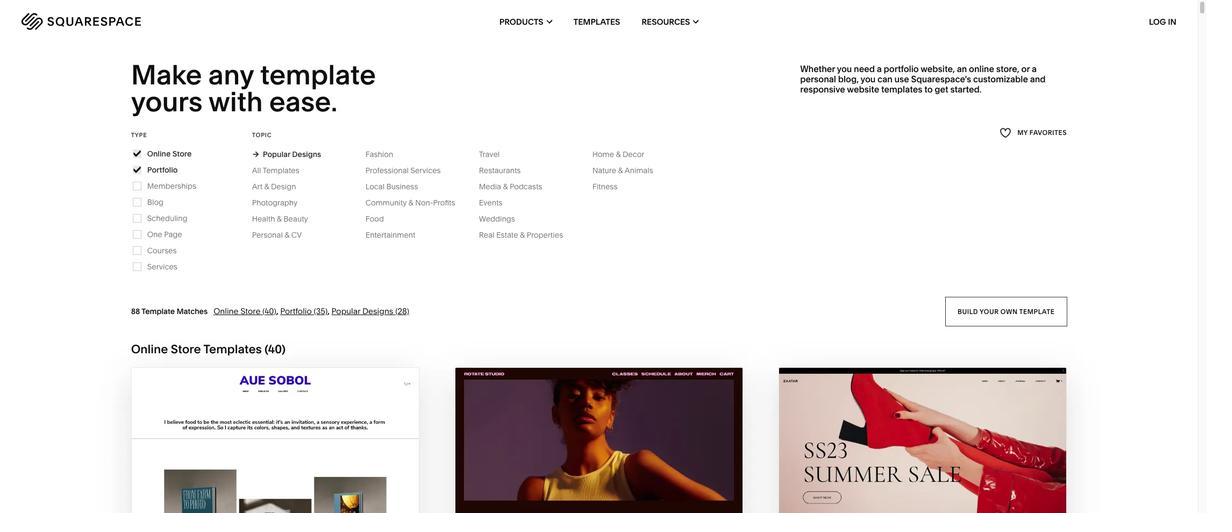 Task type: vqa. For each thing, say whether or not it's contained in the screenshot.
middle I
no



Task type: describe. For each thing, give the bounding box(es) containing it.
properties
[[527, 230, 563, 240]]

personal
[[801, 74, 837, 84]]

log
[[1150, 16, 1167, 27]]

fashion
[[366, 149, 393, 159]]

local
[[366, 182, 385, 191]]

blog
[[147, 197, 164, 207]]

& for cv
[[285, 230, 290, 240]]

0 horizontal spatial designs
[[292, 149, 321, 159]]

make any template yours with ease.
[[131, 58, 382, 119]]

resources button
[[642, 0, 699, 43]]

real estate & properties link
[[479, 230, 574, 240]]

one page
[[147, 230, 182, 239]]

podcasts
[[510, 182, 543, 191]]

community
[[366, 198, 407, 208]]

online store (40) , portfolio (35) , popular designs (28)
[[214, 306, 410, 316]]

beauty
[[284, 214, 308, 224]]

real estate & properties
[[479, 230, 563, 240]]

real
[[479, 230, 495, 240]]

professional
[[366, 166, 409, 175]]

templates
[[882, 84, 923, 95]]

courses
[[147, 246, 177, 255]]

type
[[131, 131, 147, 139]]

can
[[878, 74, 893, 84]]

weddings
[[479, 214, 515, 224]]

responsive
[[801, 84, 846, 95]]

zaatar element
[[780, 368, 1067, 513]]

blog,
[[839, 74, 859, 84]]

food link
[[366, 214, 395, 224]]

health & beauty
[[252, 214, 308, 224]]

0 horizontal spatial services
[[147, 262, 178, 272]]

entertainment
[[366, 230, 416, 240]]

any
[[208, 58, 254, 91]]

(40)
[[263, 306, 276, 316]]

topic
[[252, 131, 272, 139]]

with
[[209, 85, 263, 119]]

health & beauty link
[[252, 214, 319, 224]]

1 horizontal spatial designs
[[363, 306, 394, 316]]

scheduling
[[147, 213, 187, 223]]

template
[[142, 307, 175, 316]]

88
[[131, 307, 140, 316]]

build
[[958, 307, 979, 315]]

0 vertical spatial services
[[411, 166, 441, 175]]

& for decor
[[616, 149, 621, 159]]

matches
[[177, 307, 208, 316]]

& for non-
[[409, 198, 414, 208]]

your
[[980, 307, 999, 315]]

1 horizontal spatial you
[[861, 74, 876, 84]]

all templates link
[[252, 166, 310, 175]]

online for online store
[[147, 149, 171, 159]]

design
[[271, 182, 296, 191]]

local business
[[366, 182, 418, 191]]

home & decor link
[[593, 149, 656, 159]]

profits
[[433, 198, 455, 208]]

animals
[[625, 166, 654, 175]]

or
[[1022, 63, 1030, 74]]

zaatar image
[[780, 368, 1067, 513]]

in
[[1169, 16, 1177, 27]]

my
[[1018, 129, 1028, 137]]

page
[[164, 230, 182, 239]]

1 vertical spatial templates
[[263, 166, 300, 175]]

customizable
[[974, 74, 1029, 84]]

1 vertical spatial portfolio
[[280, 306, 312, 316]]

popular designs
[[263, 149, 321, 159]]

log             in
[[1150, 16, 1177, 27]]

personal & cv
[[252, 230, 302, 240]]

(
[[265, 342, 268, 357]]

& right estate at left
[[520, 230, 525, 240]]

art
[[252, 182, 263, 191]]

professional services
[[366, 166, 441, 175]]

home
[[593, 149, 614, 159]]

1 horizontal spatial popular
[[332, 306, 361, 316]]

website,
[[921, 63, 955, 74]]

log             in link
[[1150, 16, 1177, 27]]

favorites
[[1030, 129, 1068, 137]]

yours
[[131, 85, 203, 119]]

an
[[957, 63, 968, 74]]

& for podcasts
[[503, 182, 508, 191]]

squarespace logo image
[[22, 13, 141, 30]]

art & design link
[[252, 182, 307, 191]]



Task type: locate. For each thing, give the bounding box(es) containing it.
store down matches
[[171, 342, 201, 357]]

0 horizontal spatial template
[[260, 58, 376, 91]]

store for online store (40) , portfolio (35) , popular designs (28)
[[241, 306, 261, 316]]

nature & animals
[[593, 166, 654, 175]]

memberships
[[147, 181, 196, 191]]

store left (40)
[[241, 306, 261, 316]]

online down template
[[131, 342, 168, 357]]

1 vertical spatial services
[[147, 262, 178, 272]]

build your own template
[[958, 307, 1055, 315]]

designs
[[292, 149, 321, 159], [363, 306, 394, 316]]

personal & cv link
[[252, 230, 313, 240]]

,
[[276, 306, 278, 316], [328, 306, 330, 316]]

online store templates ( 40 )
[[131, 342, 286, 357]]

2 vertical spatial store
[[171, 342, 201, 357]]

, left portfolio (35) link
[[276, 306, 278, 316]]

ease.
[[269, 85, 338, 119]]

2 a from the left
[[1032, 63, 1037, 74]]

make
[[131, 58, 202, 91]]

restaurants link
[[479, 166, 532, 175]]

0 horizontal spatial you
[[837, 63, 852, 74]]

2 vertical spatial online
[[131, 342, 168, 357]]

1 horizontal spatial template
[[1020, 307, 1055, 315]]

my favorites link
[[1000, 126, 1068, 140]]

fashion link
[[366, 149, 404, 159]]

restaurants
[[479, 166, 521, 175]]

0 horizontal spatial ,
[[276, 306, 278, 316]]

cv
[[291, 230, 302, 240]]

portfolio left (35)
[[280, 306, 312, 316]]

all
[[252, 166, 261, 175]]

personal
[[252, 230, 283, 240]]

1 horizontal spatial services
[[411, 166, 441, 175]]

& for design
[[264, 182, 269, 191]]

a right need
[[877, 63, 882, 74]]

products
[[500, 16, 544, 27]]

services up 'business'
[[411, 166, 441, 175]]

)
[[282, 342, 286, 357]]

home & decor
[[593, 149, 645, 159]]

1 vertical spatial designs
[[363, 306, 394, 316]]

portfolio
[[147, 165, 178, 175], [280, 306, 312, 316]]

whether
[[801, 63, 836, 74]]

portfolio (35) link
[[280, 306, 328, 316]]

& right art
[[264, 182, 269, 191]]

online for online store templates ( 40 )
[[131, 342, 168, 357]]

1 horizontal spatial portfolio
[[280, 306, 312, 316]]

online for online store (40) , portfolio (35) , popular designs (28)
[[214, 306, 239, 316]]

0 vertical spatial online
[[147, 149, 171, 159]]

local business link
[[366, 182, 429, 191]]

1 a from the left
[[877, 63, 882, 74]]

2 horizontal spatial templates
[[574, 16, 620, 27]]

my favorites
[[1018, 129, 1068, 137]]

88 template matches
[[131, 307, 208, 316]]

template inside build your own template button
[[1020, 307, 1055, 315]]

all templates
[[252, 166, 300, 175]]

business
[[387, 182, 418, 191]]

(28)
[[396, 306, 410, 316]]

template inside make any template yours with ease.
[[260, 58, 376, 91]]

need
[[854, 63, 875, 74]]

rotate image
[[456, 368, 743, 513]]

portfolio
[[884, 63, 919, 74]]

popular right (35)
[[332, 306, 361, 316]]

& right nature in the top of the page
[[618, 166, 623, 175]]

designs up "all templates" link
[[292, 149, 321, 159]]

0 vertical spatial designs
[[292, 149, 321, 159]]

food
[[366, 214, 384, 224]]

& left cv at the left of the page
[[285, 230, 290, 240]]

whether you need a portfolio website, an online store, or a personal blog, you can use squarespace's customizable and responsive website templates to get started.
[[801, 63, 1046, 95]]

rotate element
[[456, 368, 743, 513]]

templates
[[574, 16, 620, 27], [263, 166, 300, 175], [203, 342, 262, 357]]

aue sobol image
[[132, 368, 419, 513]]

&
[[616, 149, 621, 159], [618, 166, 623, 175], [264, 182, 269, 191], [503, 182, 508, 191], [409, 198, 414, 208], [277, 214, 282, 224], [285, 230, 290, 240], [520, 230, 525, 240]]

a
[[877, 63, 882, 74], [1032, 63, 1037, 74]]

and
[[1031, 74, 1046, 84]]

popular up all templates
[[263, 149, 291, 159]]

store
[[173, 149, 192, 159], [241, 306, 261, 316], [171, 342, 201, 357]]

1 horizontal spatial a
[[1032, 63, 1037, 74]]

0 horizontal spatial portfolio
[[147, 165, 178, 175]]

& for animals
[[618, 166, 623, 175]]

1 vertical spatial online
[[214, 306, 239, 316]]

& for beauty
[[277, 214, 282, 224]]

portfolio down online store
[[147, 165, 178, 175]]

0 vertical spatial portfolio
[[147, 165, 178, 175]]

& right home
[[616, 149, 621, 159]]

& left the 'non-'
[[409, 198, 414, 208]]

fitness
[[593, 182, 618, 191]]

squarespace's
[[912, 74, 972, 84]]

popular
[[263, 149, 291, 159], [332, 306, 361, 316]]

1 vertical spatial popular
[[332, 306, 361, 316]]

designs left (28)
[[363, 306, 394, 316]]

aue sobol element
[[132, 368, 419, 513]]

photography link
[[252, 198, 308, 208]]

to
[[925, 84, 933, 95]]

1 horizontal spatial templates
[[263, 166, 300, 175]]

1 vertical spatial template
[[1020, 307, 1055, 315]]

travel
[[479, 149, 500, 159]]

decor
[[623, 149, 645, 159]]

travel link
[[479, 149, 511, 159]]

online store
[[147, 149, 192, 159]]

own
[[1001, 307, 1018, 315]]

2 vertical spatial templates
[[203, 342, 262, 357]]

0 vertical spatial template
[[260, 58, 376, 91]]

40
[[268, 342, 282, 357]]

0 horizontal spatial popular
[[263, 149, 291, 159]]

services down courses
[[147, 262, 178, 272]]

services
[[411, 166, 441, 175], [147, 262, 178, 272]]

online
[[147, 149, 171, 159], [214, 306, 239, 316], [131, 342, 168, 357]]

you left can
[[861, 74, 876, 84]]

, left the popular designs (28) link
[[328, 306, 330, 316]]

1 , from the left
[[276, 306, 278, 316]]

events link
[[479, 198, 514, 208]]

2 , from the left
[[328, 306, 330, 316]]

fitness link
[[593, 182, 629, 191]]

0 horizontal spatial a
[[877, 63, 882, 74]]

store for online store
[[173, 149, 192, 159]]

you left need
[[837, 63, 852, 74]]

templates link
[[574, 0, 620, 43]]

use
[[895, 74, 910, 84]]

& right media
[[503, 182, 508, 191]]

0 vertical spatial templates
[[574, 16, 620, 27]]

nature
[[593, 166, 617, 175]]

0 vertical spatial store
[[173, 149, 192, 159]]

photography
[[252, 198, 298, 208]]

nature & animals link
[[593, 166, 664, 175]]

0 horizontal spatial templates
[[203, 342, 262, 357]]

0 vertical spatial popular
[[263, 149, 291, 159]]

non-
[[416, 198, 433, 208]]

store up the memberships
[[173, 149, 192, 159]]

& right health
[[277, 214, 282, 224]]

online up the memberships
[[147, 149, 171, 159]]

website
[[848, 84, 880, 95]]

1 horizontal spatial ,
[[328, 306, 330, 316]]

resources
[[642, 16, 690, 27]]

professional services link
[[366, 166, 452, 175]]

entertainment link
[[366, 230, 426, 240]]

estate
[[497, 230, 518, 240]]

a right or
[[1032, 63, 1037, 74]]

products button
[[500, 0, 552, 43]]

1 vertical spatial store
[[241, 306, 261, 316]]

store for online store templates ( 40 )
[[171, 342, 201, 357]]

health
[[252, 214, 275, 224]]

online right matches
[[214, 306, 239, 316]]

weddings link
[[479, 214, 526, 224]]



